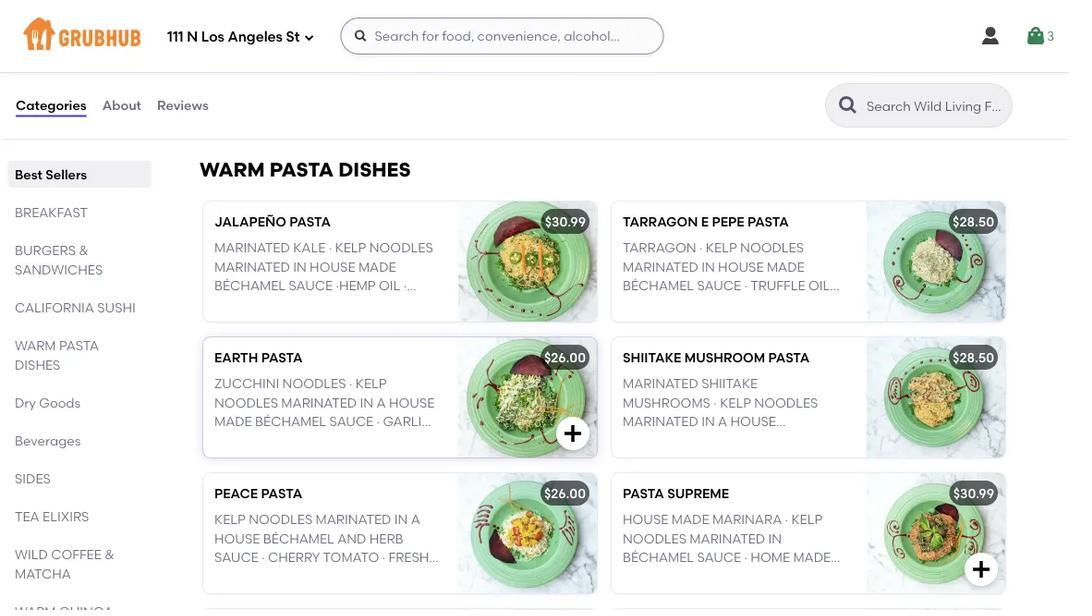 Task type: vqa. For each thing, say whether or not it's contained in the screenshot.
'dishes'
yes



Task type: locate. For each thing, give the bounding box(es) containing it.
dry goods tab
[[15, 393, 144, 412]]

· right sauce
[[262, 550, 265, 566]]

· right the rice
[[429, 39, 432, 55]]

$30.99
[[545, 214, 586, 230], [954, 486, 995, 502]]

elixirs
[[43, 508, 89, 524]]

e
[[701, 214, 709, 230]]

st
[[286, 29, 300, 45]]

& inside burgers & sandwiches
[[79, 242, 89, 258]]

pasta supreme
[[623, 486, 730, 502]]

burgers & sandwiches tab
[[15, 240, 144, 279]]

3
[[1047, 28, 1055, 44]]

1 horizontal spatial warm
[[200, 158, 265, 182]]

1 $28.50 from the top
[[953, 214, 995, 230]]

0 horizontal spatial $30.99
[[545, 214, 586, 230]]

shiitake
[[623, 350, 682, 366]]

pasta down california sushi tab
[[59, 337, 99, 353]]

matcha
[[15, 566, 71, 581]]

pasta up jalapeño pasta
[[270, 158, 334, 182]]

&
[[79, 242, 89, 258], [105, 546, 114, 562]]

macadamia
[[214, 39, 297, 55]]

0 vertical spatial &
[[79, 242, 89, 258]]

warm up jalapeño at the top left of the page
[[200, 158, 265, 182]]

$26.00 for peace pasta
[[544, 486, 586, 502]]

tab
[[15, 602, 144, 610]]

0 vertical spatial dishes
[[339, 158, 411, 182]]

0 vertical spatial $28.50
[[953, 214, 995, 230]]

categories
[[16, 97, 87, 113]]

tomato
[[323, 550, 379, 566]]

pasta
[[270, 158, 334, 182], [290, 214, 331, 230], [748, 214, 789, 230], [59, 337, 99, 353], [261, 350, 303, 366], [769, 350, 810, 366], [261, 486, 303, 502], [623, 486, 665, 502]]

1 vertical spatial &
[[105, 546, 114, 562]]

& up 'sandwiches'
[[79, 242, 89, 258]]

tea elixirs tab
[[15, 507, 144, 526]]

sides tab
[[15, 469, 144, 488]]

breakfast
[[15, 204, 88, 220]]

and
[[338, 531, 366, 547]]

0 horizontal spatial warm pasta dishes
[[15, 337, 99, 373]]

side
[[214, 587, 243, 603]]

noodles
[[249, 512, 313, 528]]

2 $26.00 from the top
[[544, 486, 586, 502]]

rice
[[396, 39, 426, 55]]

kelp
[[214, 512, 246, 528]]

pasta right pepe
[[748, 214, 789, 230]]

fresh
[[389, 550, 429, 566]]

béchamel
[[263, 531, 335, 547]]

· down st
[[285, 58, 288, 73]]

cucumber
[[291, 58, 367, 73]]

0 vertical spatial $30.99
[[545, 214, 586, 230]]

warm
[[200, 158, 265, 182], [15, 337, 56, 353]]

macadamia cauliflower rice · avocado · cucumber
[[214, 39, 432, 73]]

1 horizontal spatial &
[[105, 546, 114, 562]]

$28.50
[[953, 214, 995, 230], [953, 350, 995, 366]]

warm pasta dishes tab
[[15, 336, 144, 374]]

2 $28.50 from the top
[[953, 350, 995, 366]]

0 vertical spatial warm
[[200, 158, 265, 182]]

Search Wild Living Foods search field
[[865, 97, 1007, 115]]

dishes
[[339, 158, 411, 182], [15, 357, 60, 373]]

1 horizontal spatial $30.99
[[954, 486, 995, 502]]

pasta up noodles
[[261, 486, 303, 502]]

$26.00
[[544, 350, 586, 366], [544, 486, 586, 502]]

·
[[429, 39, 432, 55], [285, 58, 288, 73], [262, 550, 265, 566], [382, 550, 386, 566], [259, 569, 263, 584]]

sides
[[15, 471, 51, 486]]

1 vertical spatial $30.99
[[954, 486, 995, 502]]

pasta left supreme
[[623, 486, 665, 502]]

beverages tab
[[15, 431, 144, 450]]

pasta right jalapeño at the top left of the page
[[290, 214, 331, 230]]

peace
[[214, 486, 258, 502]]

pasta right earth
[[261, 350, 303, 366]]

brazil
[[266, 569, 310, 584]]

earth pasta image
[[459, 338, 597, 458]]

1 vertical spatial $28.50
[[953, 350, 995, 366]]

supreme
[[668, 486, 730, 502]]

categories button
[[15, 72, 88, 139]]

about button
[[101, 72, 142, 139]]

marinated
[[316, 512, 391, 528]]

pasta inside tab
[[59, 337, 99, 353]]

wild coffee & matcha tab
[[15, 545, 144, 583]]

earth
[[214, 350, 258, 366]]

0 horizontal spatial &
[[79, 242, 89, 258]]

a
[[411, 512, 420, 528]]

salad
[[246, 587, 289, 603]]

pepe
[[712, 214, 745, 230]]

warm inside warm pasta dishes
[[15, 337, 56, 353]]

warm pasta dishes up jalapeño pasta
[[200, 158, 411, 182]]

reviews button
[[156, 72, 210, 139]]

0 vertical spatial $26.00
[[544, 350, 586, 366]]

cherry
[[268, 550, 320, 566]]

1 vertical spatial $26.00
[[544, 486, 586, 502]]

beverages
[[15, 433, 81, 448]]

1 vertical spatial warm
[[15, 337, 56, 353]]

· up salad
[[259, 569, 263, 584]]

0 horizontal spatial dishes
[[15, 357, 60, 373]]

1 horizontal spatial warm pasta dishes
[[200, 158, 411, 182]]

warm pasta dishes
[[200, 158, 411, 182], [15, 337, 99, 373]]

svg image
[[980, 25, 1002, 47], [354, 29, 368, 43], [304, 32, 315, 43], [562, 423, 584, 445], [971, 559, 993, 581]]

house
[[214, 531, 260, 547]]

burgers & sandwiches
[[15, 242, 103, 277]]

1 vertical spatial dishes
[[15, 357, 60, 373]]

1 $26.00 from the top
[[544, 350, 586, 366]]

wild
[[15, 546, 48, 562]]

& right coffee
[[105, 546, 114, 562]]

warm pasta dishes down california
[[15, 337, 99, 373]]

california sushi
[[15, 300, 136, 315]]

1 vertical spatial warm pasta dishes
[[15, 337, 99, 373]]

tarragon
[[623, 214, 698, 230]]

warm down california
[[15, 337, 56, 353]]

$28.50 for tarragon e pepe pasta
[[953, 214, 995, 230]]

search icon image
[[838, 94, 860, 116]]

dry goods
[[15, 395, 81, 410]]

0 horizontal spatial warm
[[15, 337, 56, 353]]

1 horizontal spatial dishes
[[339, 158, 411, 182]]



Task type: describe. For each thing, give the bounding box(es) containing it.
about
[[102, 97, 142, 113]]

goods
[[39, 395, 81, 410]]

Search for food, convenience, alcohol... search field
[[341, 18, 664, 55]]

best sellers tab
[[15, 165, 144, 184]]

0 vertical spatial warm pasta dishes
[[200, 158, 411, 182]]

mushroom
[[685, 350, 766, 366]]

best
[[15, 166, 42, 182]]

coffee
[[51, 546, 102, 562]]

pasta supreme image
[[867, 474, 1006, 594]]

jalapeño pasta image
[[459, 202, 597, 322]]

dry
[[15, 395, 36, 410]]

main navigation navigation
[[0, 0, 1070, 72]]

california sushi tab
[[15, 298, 144, 317]]

sandwiches
[[15, 262, 103, 277]]

tea
[[15, 508, 39, 524]]

pasta right mushroom on the right
[[769, 350, 810, 366]]

nut
[[313, 569, 341, 584]]

svg image
[[1025, 25, 1047, 47]]

herb
[[370, 531, 404, 547]]

111 n los angeles st
[[167, 29, 300, 45]]

tarragon e pepe pasta image
[[867, 202, 1006, 322]]

3 button
[[1025, 19, 1055, 53]]

tea elixirs
[[15, 508, 89, 524]]

sushi
[[97, 300, 136, 315]]

$28.50 for shiitake mushroom pasta
[[953, 350, 995, 366]]

peace pasta image
[[459, 474, 597, 594]]

los
[[201, 29, 225, 45]]

burgers
[[15, 242, 76, 258]]

earth pasta
[[214, 350, 303, 366]]

peace pasta
[[214, 486, 303, 502]]

parmesan
[[344, 569, 415, 584]]

$22.99
[[546, 13, 586, 29]]

shiitake mushroom pasta image
[[867, 338, 1006, 458]]

cauliflower
[[300, 39, 393, 55]]

$30.99 for pasta
[[545, 214, 586, 230]]

reviews
[[157, 97, 209, 113]]

herbs
[[214, 569, 256, 584]]

wild coffee & matcha
[[15, 546, 114, 581]]

sellers
[[46, 166, 87, 182]]

kelp noodles marinated in a house béchamel and herb sauce · cherry tomato · fresh herbs · brazil nut parmesan ˆ side salad
[[214, 512, 429, 603]]

breakfast tab
[[15, 202, 144, 222]]

111
[[167, 29, 184, 45]]

ˆ
[[418, 569, 424, 584]]

· down herb
[[382, 550, 386, 566]]

best sellers
[[15, 166, 87, 182]]

tarragon e pepe pasta
[[623, 214, 789, 230]]

sauce
[[214, 550, 259, 566]]

avocado
[[214, 58, 282, 73]]

in
[[395, 512, 408, 528]]

$26.00 for earth pasta
[[544, 350, 586, 366]]

dishes inside warm pasta dishes
[[15, 357, 60, 373]]

$30.99 for supreme
[[954, 486, 995, 502]]

n
[[187, 29, 198, 45]]

warm pasta dishes inside tab
[[15, 337, 99, 373]]

angeles
[[228, 29, 283, 45]]

& inside the wild coffee & matcha
[[105, 546, 114, 562]]

jalapeño pasta
[[214, 214, 331, 230]]

jalapeño
[[214, 214, 286, 230]]

avo roll image
[[459, 0, 597, 121]]

california
[[15, 300, 94, 315]]

shiitake mushroom pasta
[[623, 350, 810, 366]]



